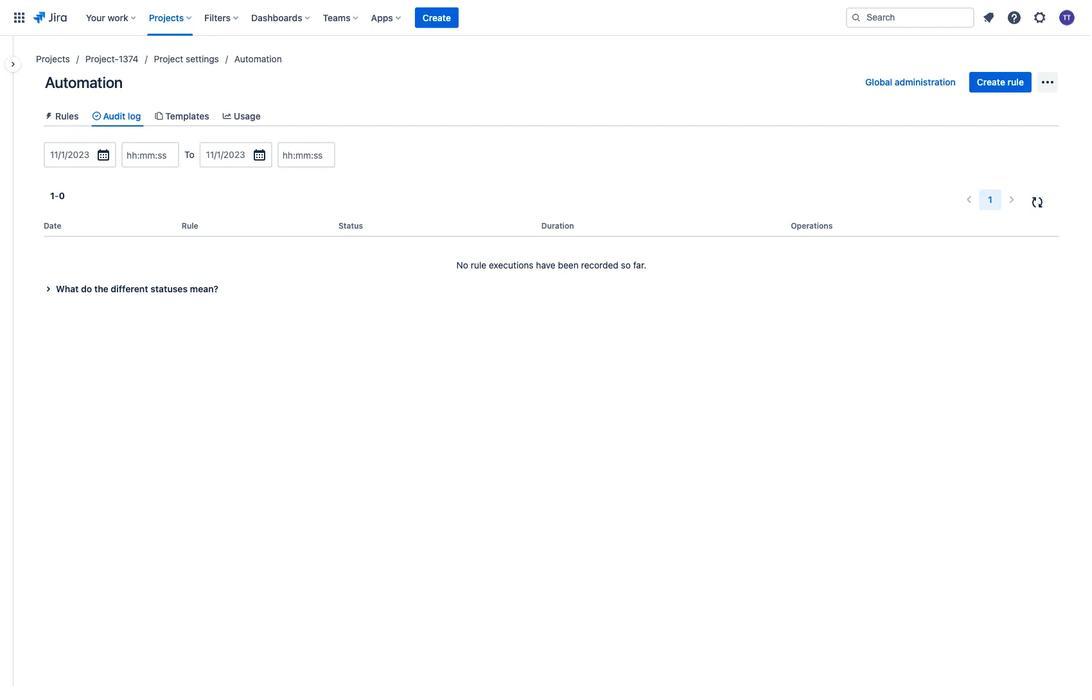 Task type: locate. For each thing, give the bounding box(es) containing it.
2 11/1/2023 from the left
[[206, 150, 245, 160]]

rule
[[1008, 77, 1025, 87], [471, 260, 487, 271]]

create
[[423, 12, 451, 23], [978, 77, 1006, 87]]

tab list
[[39, 105, 1065, 127]]

1 horizontal spatial projects
[[149, 12, 184, 23]]

project
[[154, 54, 183, 64]]

automation link
[[235, 51, 282, 67]]

automation
[[235, 54, 282, 64], [45, 73, 123, 91]]

create right apps dropdown button
[[423, 12, 451, 23]]

1 horizontal spatial automation
[[235, 54, 282, 64]]

do
[[81, 284, 92, 294]]

projects link
[[36, 51, 70, 67]]

no
[[457, 260, 469, 271]]

jira image
[[33, 10, 67, 25], [33, 10, 67, 25]]

automation down dashboards
[[235, 54, 282, 64]]

rules image
[[44, 111, 54, 121]]

your work
[[86, 12, 128, 23]]

work
[[108, 12, 128, 23]]

help image
[[1007, 10, 1023, 25]]

0 horizontal spatial projects
[[36, 54, 70, 64]]

banner containing your work
[[0, 0, 1091, 36]]

sidebar navigation image
[[0, 51, 28, 77]]

executions
[[489, 260, 534, 271]]

statuses
[[151, 284, 188, 294]]

projects right sidebar navigation image
[[36, 54, 70, 64]]

0 vertical spatial rule
[[1008, 77, 1025, 87]]

0 horizontal spatial rule
[[471, 260, 487, 271]]

11/1/2023 down rules
[[50, 150, 89, 160]]

banner
[[0, 0, 1091, 36]]

0 vertical spatial projects
[[149, 12, 184, 23]]

search image
[[852, 13, 862, 23]]

1 horizontal spatial hh:mm:ss field
[[279, 143, 334, 167]]

0 horizontal spatial automation
[[45, 73, 123, 91]]

what do the different statuses mean? button
[[40, 282, 1060, 297]]

dashboards
[[251, 12, 302, 23]]

apps button
[[367, 7, 406, 28]]

rule inside button
[[1008, 77, 1025, 87]]

global
[[866, 77, 893, 87]]

templates
[[165, 111, 209, 121]]

None text field
[[50, 149, 53, 161], [206, 149, 209, 161], [50, 149, 53, 161], [206, 149, 209, 161]]

usage
[[234, 111, 261, 121]]

rule
[[182, 221, 198, 230]]

projects up the project
[[149, 12, 184, 23]]

create for create rule
[[978, 77, 1006, 87]]

1 left refresh log image on the right
[[989, 195, 993, 205]]

date
[[44, 221, 61, 230]]

1 vertical spatial create
[[978, 77, 1006, 87]]

recorded
[[581, 260, 619, 271]]

1 vertical spatial projects
[[36, 54, 70, 64]]

0 horizontal spatial 11/1/2023
[[50, 150, 89, 160]]

11/1/2023
[[50, 150, 89, 160], [206, 150, 245, 160]]

-
[[55, 191, 59, 201]]

project settings
[[154, 54, 219, 64]]

audit log image
[[92, 111, 102, 121]]

1 for 1 - 0
[[50, 191, 55, 201]]

duration
[[542, 221, 574, 230]]

settings
[[186, 54, 219, 64]]

teams button
[[319, 7, 364, 28]]

projects for projects link
[[36, 54, 70, 64]]

primary element
[[8, 0, 846, 36]]

0 vertical spatial create
[[423, 12, 451, 23]]

the
[[94, 284, 108, 294]]

what do the different statuses mean?
[[56, 284, 219, 294]]

automation down project-
[[45, 73, 123, 91]]

projects inside popup button
[[149, 12, 184, 23]]

0 vertical spatial automation
[[235, 54, 282, 64]]

1 horizontal spatial create
[[978, 77, 1006, 87]]

1 left '0'
[[50, 191, 55, 201]]

rule for no
[[471, 260, 487, 271]]

templates image
[[154, 111, 164, 121]]

rule right "no"
[[471, 260, 487, 271]]

0 horizontal spatial create
[[423, 12, 451, 23]]

1 horizontal spatial rule
[[1008, 77, 1025, 87]]

projects
[[149, 12, 184, 23], [36, 54, 70, 64]]

project settings link
[[154, 51, 219, 67]]

1 inside 1 button
[[989, 195, 993, 205]]

0 horizontal spatial hh:mm:ss field
[[123, 143, 178, 167]]

your profile and settings image
[[1060, 10, 1075, 25]]

create left actions icon
[[978, 77, 1006, 87]]

create inside primary element
[[423, 12, 451, 23]]

0 horizontal spatial 1
[[50, 191, 55, 201]]

1 vertical spatial rule
[[471, 260, 487, 271]]

hh:mm:ss field
[[123, 143, 178, 167], [279, 143, 334, 167]]

create button
[[415, 7, 459, 28]]

global administration
[[866, 77, 956, 87]]

1 horizontal spatial 1
[[989, 195, 993, 205]]

1 horizontal spatial 11/1/2023
[[206, 150, 245, 160]]

filters
[[204, 12, 231, 23]]

11/1/2023 right 'to'
[[206, 150, 245, 160]]

1
[[50, 191, 55, 201], [989, 195, 993, 205]]

rule left actions icon
[[1008, 77, 1025, 87]]

appswitcher icon image
[[12, 10, 27, 25]]

usage image
[[222, 111, 232, 121]]

1 hh:mm:ss field from the left
[[123, 143, 178, 167]]



Task type: vqa. For each thing, say whether or not it's contained in the screenshot.
Teams popup button
yes



Task type: describe. For each thing, give the bounding box(es) containing it.
what
[[56, 284, 79, 294]]

log
[[128, 111, 141, 121]]

expand image
[[40, 282, 56, 297]]

1374
[[119, 54, 139, 64]]

project-1374 link
[[85, 51, 139, 67]]

settings image
[[1033, 10, 1048, 25]]

dashboards button
[[247, 7, 315, 28]]

projects for projects popup button
[[149, 12, 184, 23]]

far.
[[634, 260, 647, 271]]

create rule button
[[970, 72, 1032, 93]]

Search field
[[846, 7, 975, 28]]

tab list containing rules
[[39, 105, 1065, 127]]

apps
[[371, 12, 393, 23]]

create for create
[[423, 12, 451, 23]]

so
[[621, 260, 631, 271]]

have
[[536, 260, 556, 271]]

1 button
[[980, 190, 1002, 210]]

rule for create
[[1008, 77, 1025, 87]]

refresh log image
[[1030, 195, 1046, 210]]

your
[[86, 12, 105, 23]]

been
[[558, 260, 579, 271]]

1 for 1
[[989, 195, 993, 205]]

teams
[[323, 12, 351, 23]]

project-
[[85, 54, 119, 64]]

create rule
[[978, 77, 1025, 87]]

1 11/1/2023 from the left
[[50, 150, 89, 160]]

rules
[[55, 111, 79, 121]]

administration
[[895, 77, 956, 87]]

audit
[[103, 111, 126, 121]]

1 - 0
[[50, 191, 65, 201]]

pagination element
[[959, 190, 1023, 210]]

project-1374
[[85, 54, 139, 64]]

global administration link
[[858, 72, 964, 93]]

0
[[59, 191, 65, 201]]

different
[[111, 284, 148, 294]]

notifications image
[[981, 10, 997, 25]]

2 hh:mm:ss field from the left
[[279, 143, 334, 167]]

no rule executions have been recorded so far.
[[457, 260, 647, 271]]

your work button
[[82, 7, 141, 28]]

mean?
[[190, 284, 219, 294]]

1 vertical spatial automation
[[45, 73, 123, 91]]

filters button
[[201, 7, 244, 28]]

operations
[[791, 221, 833, 230]]

projects button
[[145, 7, 197, 28]]

actions image
[[1041, 75, 1056, 90]]

status
[[339, 221, 363, 230]]

audit log
[[103, 111, 141, 121]]

to
[[185, 150, 195, 160]]



